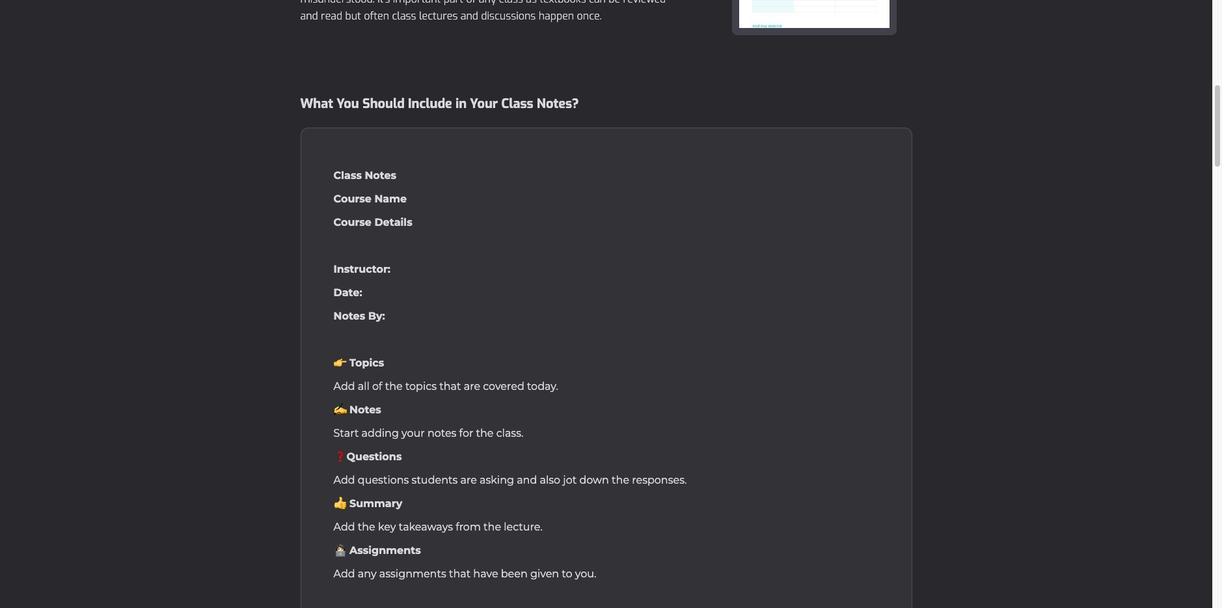 Task type: locate. For each thing, give the bounding box(es) containing it.
that
[[440, 381, 461, 393], [449, 568, 471, 580]]

course
[[334, 193, 372, 205], [334, 216, 372, 229]]

that left the have
[[449, 568, 471, 580]]

1 course from the top
[[334, 193, 372, 205]]

❓questions
[[334, 451, 402, 463]]

👩🏻‍💻
[[334, 545, 347, 557]]

👉
[[334, 357, 347, 369]]

add left "all"
[[334, 381, 355, 393]]

2 add from the top
[[334, 474, 355, 487]]

2 course from the top
[[334, 216, 372, 229]]

notes
[[428, 427, 457, 440]]

takeaways
[[399, 521, 453, 534]]

notes by:
[[334, 310, 385, 323]]

add all of the topics that are covered today.
[[334, 381, 559, 393]]

class
[[502, 95, 534, 113], [334, 170, 362, 182]]

1 add from the top
[[334, 381, 355, 393]]

also
[[540, 474, 561, 487]]

2 vertical spatial notes
[[350, 404, 381, 416]]

the
[[385, 381, 403, 393], [476, 427, 494, 440], [612, 474, 630, 487], [358, 521, 376, 534], [484, 521, 501, 534]]

course for course name
[[334, 193, 372, 205]]

notes
[[365, 170, 397, 182], [334, 310, 365, 323], [350, 404, 381, 416]]

course down class notes
[[334, 193, 372, 205]]

✍️ notes
[[334, 404, 381, 416]]

0 vertical spatial course
[[334, 193, 372, 205]]

3 add from the top
[[334, 521, 355, 534]]

assignments
[[350, 545, 421, 557]]

add up 👩🏻‍💻
[[334, 521, 355, 534]]

0 vertical spatial class
[[502, 95, 534, 113]]

lecture.
[[504, 521, 543, 534]]

1 vertical spatial are
[[461, 474, 477, 487]]

topics
[[406, 381, 437, 393]]

class notes
[[334, 170, 397, 182]]

add up '👍' at the bottom
[[334, 474, 355, 487]]

0 vertical spatial that
[[440, 381, 461, 393]]

add left any
[[334, 568, 355, 580]]

course down 'course name'
[[334, 216, 372, 229]]

add the key takeaways from the lecture.
[[334, 521, 543, 534]]

add questions students are asking and also jot down the responses.
[[334, 474, 687, 487]]

0 vertical spatial are
[[464, 381, 481, 393]]

details
[[375, 216, 413, 229]]

all
[[358, 381, 370, 393]]

today.
[[527, 381, 559, 393]]

date:
[[334, 287, 362, 299]]

for
[[459, 427, 474, 440]]

0 horizontal spatial class
[[334, 170, 362, 182]]

that right topics
[[440, 381, 461, 393]]

add
[[334, 381, 355, 393], [334, 474, 355, 487], [334, 521, 355, 534], [334, 568, 355, 580]]

covered
[[483, 381, 525, 393]]

1 vertical spatial course
[[334, 216, 372, 229]]

are left covered
[[464, 381, 481, 393]]

to
[[562, 568, 573, 580]]

course details
[[334, 216, 413, 229]]

asking
[[480, 474, 514, 487]]

1 vertical spatial class
[[334, 170, 362, 182]]

and
[[517, 474, 537, 487]]

are left 'asking'
[[461, 474, 477, 487]]

the left key
[[358, 521, 376, 534]]

students
[[412, 474, 458, 487]]

any
[[358, 568, 377, 580]]

the right "for"
[[476, 427, 494, 440]]

0 vertical spatial notes
[[365, 170, 397, 182]]

start adding your notes for the class.
[[334, 427, 524, 440]]

class up 'course name'
[[334, 170, 362, 182]]

responses.
[[632, 474, 687, 487]]

have
[[474, 568, 498, 580]]

notes down date:
[[334, 310, 365, 323]]

down
[[580, 474, 609, 487]]

notes down "all"
[[350, 404, 381, 416]]

notes up name at the left top of the page
[[365, 170, 397, 182]]

1 vertical spatial notes
[[334, 310, 365, 323]]

course for course details
[[334, 216, 372, 229]]

add for add all of the topics that are covered today.
[[334, 381, 355, 393]]

👩🏻‍💻 assignments
[[334, 545, 421, 557]]

key
[[378, 521, 396, 534]]

class right your
[[502, 95, 534, 113]]

jot
[[563, 474, 577, 487]]

4 add from the top
[[334, 568, 355, 580]]

are
[[464, 381, 481, 393], [461, 474, 477, 487]]



Task type: describe. For each thing, give the bounding box(es) containing it.
given
[[531, 568, 559, 580]]

been
[[501, 568, 528, 580]]

✍️
[[334, 404, 347, 416]]

questions
[[358, 474, 409, 487]]

the right from
[[484, 521, 501, 534]]

what you should include in your class notes?
[[300, 95, 579, 113]]

add for add any assignments that have been given to you.
[[334, 568, 355, 580]]

the right of
[[385, 381, 403, 393]]

you
[[337, 95, 359, 113]]

course name
[[334, 193, 407, 205]]

1 horizontal spatial class
[[502, 95, 534, 113]]

add any assignments that have been given to you.
[[334, 568, 597, 580]]

notes for ✍️
[[350, 404, 381, 416]]

your
[[402, 427, 425, 440]]

notes?
[[537, 95, 579, 113]]

instructor:
[[334, 263, 391, 276]]

should
[[363, 95, 405, 113]]

1 vertical spatial that
[[449, 568, 471, 580]]

the right down
[[612, 474, 630, 487]]

summary
[[350, 498, 403, 510]]

you.
[[575, 568, 597, 580]]

in
[[456, 95, 467, 113]]

what
[[300, 95, 333, 113]]

your
[[470, 95, 498, 113]]

start
[[334, 427, 359, 440]]

class.
[[497, 427, 524, 440]]

from
[[456, 521, 481, 534]]

name
[[375, 193, 407, 205]]

topics
[[350, 357, 384, 369]]

add for add the key takeaways from the lecture.
[[334, 521, 355, 534]]

include
[[408, 95, 452, 113]]

of
[[372, 381, 383, 393]]

👍
[[334, 498, 347, 510]]

adding
[[362, 427, 399, 440]]

assignments
[[379, 568, 446, 580]]

add for add questions students are asking and also jot down the responses.
[[334, 474, 355, 487]]

notes for class
[[365, 170, 397, 182]]

by:
[[368, 310, 385, 323]]

👍 summary
[[334, 498, 403, 510]]

👉 topics
[[334, 357, 384, 369]]



Task type: vqa. For each thing, say whether or not it's contained in the screenshot.
What
yes



